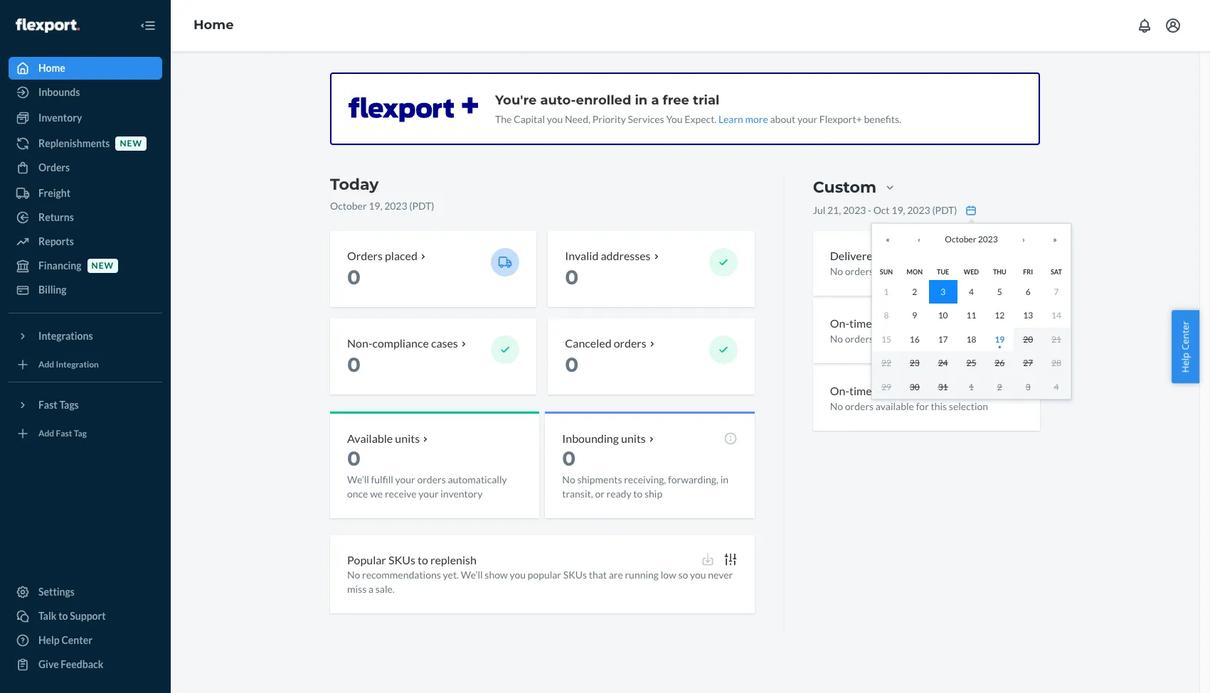 Task type: vqa. For each thing, say whether or not it's contained in the screenshot.
FRIDAY element
yes



Task type: describe. For each thing, give the bounding box(es) containing it.
oct
[[873, 204, 890, 216]]

orders down the on-time delivery
[[845, 400, 874, 412]]

october 5, 2023 element
[[997, 286, 1002, 297]]

24
[[938, 358, 948, 368]]

7
[[1054, 286, 1059, 297]]

inventory
[[441, 488, 483, 500]]

mon
[[907, 268, 923, 276]]

orders right canceled
[[614, 336, 646, 350]]

1 vertical spatial center
[[62, 635, 92, 647]]

october 6, 2023 element
[[1026, 286, 1031, 297]]

popular skus to replenish
[[347, 553, 477, 567]]

new for replenishments
[[120, 138, 142, 149]]

open account menu image
[[1165, 17, 1182, 34]]

are
[[609, 569, 623, 581]]

21,
[[827, 204, 841, 216]]

ship
[[645, 488, 662, 500]]

2023 up the ‹
[[907, 204, 930, 216]]

4 for october 4, 2023 'element'
[[969, 286, 974, 297]]

forwarding,
[[668, 473, 718, 486]]

› button
[[1008, 224, 1039, 255]]

inventory
[[38, 112, 82, 124]]

3 for november 3, 2023 element
[[1026, 382, 1031, 392]]

give feedback
[[38, 659, 103, 671]]

october 16, 2023 element
[[910, 334, 920, 345]]

orders down delivered
[[845, 265, 874, 277]]

inbounds link
[[9, 81, 162, 104]]

october 22, 2023 element
[[881, 358, 891, 368]]

we'll inside 0 we'll fulfill your orders automatically once we receive your inventory
[[347, 473, 369, 486]]

25 button
[[957, 351, 986, 375]]

canceled orders
[[565, 336, 646, 350]]

time for delivery
[[849, 384, 872, 397]]

replenishments
[[38, 137, 110, 149]]

a inside no recommendations yet. we'll show you popular skus that are running low so you never miss a sale.
[[368, 584, 374, 596]]

9 button
[[901, 304, 929, 328]]

19, inside today october 19, 2023 ( pdt )
[[369, 200, 382, 212]]

saturday element
[[1051, 268, 1062, 276]]

time for shipping
[[849, 316, 872, 330]]

0 for non-
[[347, 353, 361, 377]]

orders for orders
[[38, 161, 70, 174]]

1 vertical spatial 4 button
[[1042, 375, 1071, 399]]

tags
[[59, 399, 79, 411]]

no for popular skus to replenish
[[347, 569, 360, 581]]

give
[[38, 659, 59, 671]]

enrolled
[[576, 92, 631, 108]]

integrations
[[38, 330, 93, 342]]

october 28, 2023 element
[[1051, 358, 1061, 368]]

running
[[625, 569, 659, 581]]

3 for october 3, 2023 element
[[941, 286, 946, 297]]

2 for october 2, 2023 element on the top
[[912, 286, 917, 297]]

help center button
[[1172, 310, 1199, 383]]

1 horizontal spatial )
[[954, 204, 957, 216]]

sat
[[1051, 268, 1062, 276]]

receiving,
[[624, 473, 666, 486]]

11
[[966, 310, 976, 321]]

receive
[[385, 488, 417, 500]]

auto-
[[540, 92, 576, 108]]

0 horizontal spatial you
[[510, 569, 526, 581]]

2023 inside today october 19, 2023 ( pdt )
[[384, 200, 407, 212]]

18
[[966, 334, 976, 345]]

sale.
[[375, 584, 395, 596]]

october 1, 2023 element
[[884, 286, 889, 297]]

free
[[663, 92, 689, 108]]

12
[[995, 310, 1005, 321]]

october 3, 2023 element
[[941, 286, 946, 297]]

benefits.
[[864, 113, 901, 125]]

15 button
[[872, 328, 901, 351]]

capital
[[514, 113, 545, 125]]

wed
[[964, 268, 979, 276]]

2023 left the -
[[843, 204, 866, 216]]

new for financing
[[91, 261, 114, 271]]

center inside button
[[1179, 321, 1192, 350]]

talk
[[38, 610, 57, 622]]

›
[[1022, 234, 1025, 245]]

show
[[485, 569, 508, 581]]

october 14, 2023 element
[[1051, 310, 1061, 321]]

this inside delivered orders no orders available for this selection
[[931, 265, 947, 277]]

13 button
[[1014, 304, 1042, 328]]

0 horizontal spatial your
[[395, 473, 415, 486]]

thursday element
[[993, 268, 1006, 276]]

12 button
[[986, 304, 1014, 328]]

for inside delivered orders no orders available for this selection
[[916, 265, 929, 277]]

shipments
[[577, 473, 622, 486]]

‹
[[918, 234, 920, 245]]

october 11, 2023 element
[[966, 310, 976, 321]]

delivered
[[830, 249, 879, 263]]

november 4, 2023 element
[[1054, 382, 1059, 392]]

inbounding
[[562, 432, 619, 445]]

inbounds
[[38, 86, 80, 98]]

billing
[[38, 284, 67, 296]]

fast inside dropdown button
[[38, 399, 57, 411]]

in inside the 'you're auto-enrolled in a free trial the capital you need, priority services you expect. learn more about your flexport+ benefits.'
[[635, 92, 648, 108]]

give feedback button
[[9, 654, 162, 677]]

0 for invalid
[[565, 265, 579, 289]]

open notifications image
[[1136, 17, 1153, 34]]

0 vertical spatial home
[[193, 17, 234, 33]]

orders for orders placed
[[347, 249, 383, 263]]

1 horizontal spatial 3 button
[[1014, 375, 1042, 399]]

1 vertical spatial 1 button
[[957, 375, 986, 399]]

october 25, 2023 element
[[966, 358, 976, 368]]

2 vertical spatial your
[[419, 488, 439, 500]]

trial
[[693, 92, 720, 108]]

6 button
[[1014, 280, 1042, 304]]

help center inside button
[[1179, 321, 1192, 373]]

0 inside 0 no shipments receiving, forwarding, in transit, or ready to ship
[[562, 446, 576, 471]]

30 button
[[901, 375, 929, 399]]

add fast tag link
[[9, 423, 162, 445]]

0 for orders
[[347, 265, 361, 289]]

no inside delivered orders no orders available for this selection
[[830, 265, 843, 277]]

yet.
[[443, 569, 459, 581]]

cases
[[431, 336, 458, 350]]

thu
[[993, 268, 1006, 276]]

jul 21, 2023 - oct 19, 2023 ( pdt )
[[813, 204, 957, 216]]

units for inbounding units
[[621, 432, 646, 445]]

invalid
[[565, 249, 599, 263]]

0 inside 0 we'll fulfill your orders automatically once we receive your inventory
[[347, 446, 361, 471]]

available
[[347, 432, 393, 445]]

on- for on-time shipping
[[830, 316, 849, 330]]

20 button
[[1014, 328, 1042, 351]]

sunday element
[[880, 268, 893, 276]]

0 no shipments receiving, forwarding, in transit, or ready to ship
[[562, 446, 728, 500]]

8
[[884, 310, 889, 321]]

on- for on-time delivery
[[830, 384, 849, 397]]

5 button
[[986, 280, 1014, 304]]

sun
[[880, 268, 893, 276]]

skus inside no recommendations yet. we'll show you popular skus that are running low so you never miss a sale.
[[563, 569, 587, 581]]

october inside today october 19, 2023 ( pdt )
[[330, 200, 367, 212]]

17
[[938, 334, 948, 345]]

selection inside delivered orders no orders available for this selection
[[949, 265, 988, 277]]

invalid addresses
[[565, 249, 651, 263]]

0 horizontal spatial help center
[[38, 635, 92, 647]]

1 vertical spatial home
[[38, 62, 65, 74]]

( inside today october 19, 2023 ( pdt )
[[409, 200, 412, 212]]

in inside 0 no shipments receiving, forwarding, in transit, or ready to ship
[[720, 473, 728, 486]]

no for on-time delivery
[[830, 400, 843, 412]]

a inside the 'you're auto-enrolled in a free trial the capital you need, priority services you expect. learn more about your flexport+ benefits.'
[[651, 92, 659, 108]]

tag
[[74, 429, 87, 439]]

27
[[1023, 358, 1033, 368]]

24 button
[[929, 351, 957, 375]]

orders inside 0 we'll fulfill your orders automatically once we receive your inventory
[[417, 473, 446, 486]]

learn more link
[[719, 113, 768, 125]]

non-
[[347, 336, 372, 350]]

fast tags button
[[9, 394, 162, 417]]

freight
[[38, 187, 70, 199]]

november 2, 2023 element
[[997, 382, 1002, 392]]

you inside the 'you're auto-enrolled in a free trial the capital you need, priority services you expect. learn more about your flexport+ benefits.'
[[547, 113, 563, 125]]

october 2023 button
[[935, 224, 1008, 255]]

1 horizontal spatial (
[[932, 204, 935, 216]]

20
[[1023, 334, 1033, 345]]

0 vertical spatial 2 button
[[901, 280, 929, 304]]

for for on-time shipping
[[916, 333, 929, 345]]

0 vertical spatial skus
[[388, 553, 415, 567]]

help inside button
[[1179, 352, 1192, 373]]

october 18, 2023 element
[[966, 334, 976, 345]]

5
[[997, 286, 1002, 297]]

11 button
[[957, 304, 986, 328]]



Task type: locate. For each thing, give the bounding box(es) containing it.
0 horizontal spatial center
[[62, 635, 92, 647]]

no orders available for this selection
[[830, 333, 988, 345], [830, 400, 988, 412]]

for left 17 on the top of the page
[[916, 333, 929, 345]]

0 horizontal spatial 1 button
[[872, 280, 901, 304]]

2 for november 2, 2023 element
[[997, 382, 1002, 392]]

2 down 26 button in the right bottom of the page
[[997, 382, 1002, 392]]

help center link
[[9, 630, 162, 652]]

orders placed
[[347, 249, 417, 263]]

transit,
[[562, 488, 593, 500]]

0 down canceled
[[565, 353, 579, 377]]

miss
[[347, 584, 367, 596]]

new down reports link
[[91, 261, 114, 271]]

placed
[[385, 249, 417, 263]]

1 vertical spatial this
[[931, 333, 947, 345]]

15
[[881, 334, 891, 345]]

1 on- from the top
[[830, 316, 849, 330]]

0 horizontal spatial )
[[431, 200, 434, 212]]

0 vertical spatial 3 button
[[929, 280, 957, 304]]

2 button down the 26
[[986, 375, 1014, 399]]

3 available from the top
[[876, 400, 914, 412]]

you right "so"
[[690, 569, 706, 581]]

in
[[635, 92, 648, 108], [720, 473, 728, 486]]

the
[[495, 113, 512, 125]]

1 vertical spatial on-
[[830, 384, 849, 397]]

1 down '25' button at the right bottom of the page
[[969, 382, 974, 392]]

0 vertical spatial 4 button
[[957, 280, 986, 304]]

on-time delivery
[[830, 384, 914, 397]]

1 selection from the top
[[949, 265, 988, 277]]

pdt up october 2023
[[935, 204, 954, 216]]

1 units from the left
[[395, 432, 420, 445]]

this
[[931, 265, 947, 277], [931, 333, 947, 345], [931, 400, 947, 412]]

to left ship
[[633, 488, 643, 500]]

we
[[370, 488, 383, 500]]

1 vertical spatial in
[[720, 473, 728, 486]]

october 20, 2023 element
[[1023, 334, 1033, 345]]

«
[[886, 234, 890, 245]]

4 down wednesday element
[[969, 286, 974, 297]]

october 17, 2023 element
[[938, 334, 948, 345]]

19, down today
[[369, 200, 382, 212]]

add left the 'integration'
[[38, 360, 54, 370]]

no down delivered
[[830, 265, 843, 277]]

october 15, 2023 element
[[881, 334, 891, 345]]

flexport logo image
[[16, 18, 80, 33]]

4 button down wednesday element
[[957, 280, 986, 304]]

0 down invalid
[[565, 265, 579, 289]]

in right forwarding,
[[720, 473, 728, 486]]

fast tags
[[38, 399, 79, 411]]

help
[[1179, 352, 1192, 373], [38, 635, 60, 647]]

october inside october 2023 'button'
[[945, 234, 976, 245]]

0 vertical spatial center
[[1179, 321, 1192, 350]]

october 30, 2023 element
[[910, 382, 920, 392]]

1 horizontal spatial to
[[418, 553, 428, 567]]

tue
[[937, 268, 949, 276]]

0 vertical spatial this
[[931, 265, 947, 277]]

october 13, 2023 element
[[1023, 310, 1033, 321]]

0 horizontal spatial pdt
[[412, 200, 431, 212]]

1 horizontal spatial skus
[[563, 569, 587, 581]]

this for shipping
[[931, 333, 947, 345]]

add for add fast tag
[[38, 429, 54, 439]]

1 horizontal spatial 19,
[[892, 204, 905, 216]]

on- left 29 button
[[830, 384, 849, 397]]

selection for on-time delivery
[[949, 400, 988, 412]]

29 button
[[872, 375, 901, 399]]

1 horizontal spatial 4 button
[[1042, 375, 1071, 399]]

for down 30 button
[[916, 400, 929, 412]]

0 down orders placed
[[347, 265, 361, 289]]

no for on-time shipping
[[830, 333, 843, 345]]

1 horizontal spatial 4
[[1054, 382, 1059, 392]]

a left the sale.
[[368, 584, 374, 596]]

add down fast tags
[[38, 429, 54, 439]]

add integration
[[38, 360, 99, 370]]

available inside delivered orders no orders available for this selection
[[876, 265, 914, 277]]

today
[[330, 175, 379, 194]]

2023
[[384, 200, 407, 212], [843, 204, 866, 216], [907, 204, 930, 216], [978, 234, 998, 245]]

2 on- from the top
[[830, 384, 849, 397]]

to inside 0 no shipments receiving, forwarding, in transit, or ready to ship
[[633, 488, 643, 500]]

time left 8 button
[[849, 316, 872, 330]]

no inside 0 no shipments receiving, forwarding, in transit, or ready to ship
[[562, 473, 575, 486]]

this down 31 button
[[931, 400, 947, 412]]

time left 29 button
[[849, 384, 872, 397]]

0 horizontal spatial october
[[330, 200, 367, 212]]

orders down the on-time shipping
[[845, 333, 874, 345]]

units up 0 no shipments receiving, forwarding, in transit, or ready to ship
[[621, 432, 646, 445]]

0 horizontal spatial orders
[[38, 161, 70, 174]]

1 vertical spatial 3
[[1026, 382, 1031, 392]]

to up the 'recommendations'
[[418, 553, 428, 567]]

october 23, 2023 element
[[910, 358, 920, 368]]

you
[[547, 113, 563, 125], [510, 569, 526, 581], [690, 569, 706, 581]]

0 vertical spatial we'll
[[347, 473, 369, 486]]

october 24, 2023 element
[[938, 358, 948, 368]]

shipping
[[874, 316, 916, 330]]

2 this from the top
[[931, 333, 947, 345]]

orders left placed
[[347, 249, 383, 263]]

1 horizontal spatial home link
[[193, 17, 234, 33]]

3 selection from the top
[[949, 400, 988, 412]]

you
[[666, 113, 683, 125]]

2 for from the top
[[916, 333, 929, 345]]

0 horizontal spatial (
[[409, 200, 412, 212]]

1 button down sun
[[872, 280, 901, 304]]

« button
[[872, 224, 903, 255]]

1 horizontal spatial help center
[[1179, 321, 1192, 373]]

1 vertical spatial help center
[[38, 635, 92, 647]]

skus left that
[[563, 569, 587, 581]]

1 button
[[872, 280, 901, 304], [957, 375, 986, 399]]

1 vertical spatial 2 button
[[986, 375, 1014, 399]]

1 for november 1, 2023 element
[[969, 382, 974, 392]]

october 8, 2023 element
[[884, 310, 889, 321]]

october down today
[[330, 200, 367, 212]]

2 vertical spatial available
[[876, 400, 914, 412]]

1 vertical spatial orders
[[347, 249, 383, 263]]

26
[[995, 358, 1005, 368]]

october 27, 2023 element
[[1023, 358, 1033, 368]]

units right available
[[395, 432, 420, 445]]

1 vertical spatial we'll
[[461, 569, 483, 581]]

october 12, 2023 element
[[995, 310, 1005, 321]]

1 vertical spatial october
[[945, 234, 976, 245]]

this up october 3, 2023 element
[[931, 265, 947, 277]]

3 button down the tue
[[929, 280, 957, 304]]

pdt inside today october 19, 2023 ( pdt )
[[412, 200, 431, 212]]

delivery
[[874, 384, 914, 397]]

home link
[[193, 17, 234, 33], [9, 57, 162, 80]]

financing
[[38, 260, 82, 272]]

1 vertical spatial skus
[[563, 569, 587, 581]]

your inside the 'you're auto-enrolled in a free trial the capital you need, priority services you expect. learn more about your flexport+ benefits.'
[[797, 113, 817, 125]]

never
[[708, 569, 733, 581]]

1 for from the top
[[916, 265, 929, 277]]

-
[[868, 204, 871, 216]]

( up the ‹ button
[[932, 204, 935, 216]]

0 vertical spatial 2
[[912, 286, 917, 297]]

0 vertical spatial available
[[876, 265, 914, 277]]

for left tuesday element
[[916, 265, 929, 277]]

home right close navigation icon
[[193, 17, 234, 33]]

selection for on-time shipping
[[949, 333, 988, 345]]

close navigation image
[[139, 17, 157, 34]]

2 no orders available for this selection from the top
[[830, 400, 988, 412]]

your right receive
[[419, 488, 439, 500]]

talk to support
[[38, 610, 106, 622]]

popular
[[347, 553, 386, 567]]

no down the on-time delivery
[[830, 400, 843, 412]]

»
[[1053, 234, 1057, 245]]

16
[[910, 334, 920, 345]]

november 1, 2023 element
[[969, 382, 974, 392]]

delivered orders no orders available for this selection
[[830, 249, 988, 277]]

to
[[633, 488, 643, 500], [418, 553, 428, 567], [58, 610, 68, 622]]

0 horizontal spatial home link
[[9, 57, 162, 80]]

0 horizontal spatial 4 button
[[957, 280, 986, 304]]

28
[[1051, 358, 1061, 368]]

to right 'talk'
[[58, 610, 68, 622]]

1 vertical spatial 4
[[1054, 382, 1059, 392]]

1 no orders available for this selection from the top
[[830, 333, 988, 345]]

we'll up once
[[347, 473, 369, 486]]

2023 up placed
[[384, 200, 407, 212]]

19
[[995, 334, 1005, 345]]

available for shipping
[[876, 333, 914, 345]]

1 vertical spatial time
[[849, 384, 872, 397]]

a left free
[[651, 92, 659, 108]]

october up wed
[[945, 234, 976, 245]]

1 vertical spatial home link
[[9, 57, 162, 80]]

new up orders link
[[120, 138, 142, 149]]

1 vertical spatial to
[[418, 553, 428, 567]]

no
[[830, 265, 843, 277], [830, 333, 843, 345], [830, 400, 843, 412], [562, 473, 575, 486], [347, 569, 360, 581]]

0 horizontal spatial 19,
[[369, 200, 382, 212]]

no up miss
[[347, 569, 360, 581]]

0 horizontal spatial 2 button
[[901, 280, 929, 304]]

1 vertical spatial no orders available for this selection
[[830, 400, 988, 412]]

0 down inbounding
[[562, 446, 576, 471]]

29
[[881, 382, 891, 392]]

no inside no recommendations yet. we'll show you popular skus that are running low so you never miss a sale.
[[347, 569, 360, 581]]

0 vertical spatial on-
[[830, 316, 849, 330]]

27 button
[[1014, 351, 1042, 375]]

19 button
[[986, 328, 1014, 351]]

3 down the tue
[[941, 286, 946, 297]]

1 available from the top
[[876, 265, 914, 277]]

0 horizontal spatial to
[[58, 610, 68, 622]]

selection down 11 button on the right top of page
[[949, 333, 988, 345]]

0 horizontal spatial home
[[38, 62, 65, 74]]

0 horizontal spatial we'll
[[347, 473, 369, 486]]

selection
[[949, 265, 988, 277], [949, 333, 988, 345], [949, 400, 988, 412]]

2 time from the top
[[849, 384, 872, 397]]

0 horizontal spatial 3
[[941, 286, 946, 297]]

2 vertical spatial this
[[931, 400, 947, 412]]

1 horizontal spatial pdt
[[935, 204, 954, 216]]

units for available units
[[395, 432, 420, 445]]

talk to support button
[[9, 605, 162, 628]]

0 for canceled
[[565, 353, 579, 377]]

0 horizontal spatial help
[[38, 635, 60, 647]]

tuesday element
[[937, 268, 949, 276]]

1 horizontal spatial orders
[[347, 249, 383, 263]]

1 horizontal spatial 2 button
[[986, 375, 1014, 399]]

1 vertical spatial selection
[[949, 333, 988, 345]]

2 units from the left
[[621, 432, 646, 445]]

settings
[[38, 586, 75, 598]]

this for delivery
[[931, 400, 947, 412]]

we'll right yet.
[[461, 569, 483, 581]]

selection up october 4, 2023 'element'
[[949, 265, 988, 277]]

28 button
[[1042, 351, 1071, 375]]

18 button
[[957, 328, 986, 351]]

4 button down 28
[[1042, 375, 1071, 399]]

0 vertical spatial orders
[[38, 161, 70, 174]]

wednesday element
[[964, 268, 979, 276]]

1 this from the top
[[931, 265, 947, 277]]

0 vertical spatial 3
[[941, 286, 946, 297]]

1 horizontal spatial you
[[547, 113, 563, 125]]

0 vertical spatial time
[[849, 316, 872, 330]]

0 vertical spatial new
[[120, 138, 142, 149]]

1 vertical spatial 1
[[969, 382, 974, 392]]

october 19, 2023 element
[[995, 334, 1005, 345]]

you down auto-
[[547, 113, 563, 125]]

1 horizontal spatial october
[[945, 234, 976, 245]]

orders down «
[[881, 249, 914, 263]]

2 horizontal spatial your
[[797, 113, 817, 125]]

0 horizontal spatial 1
[[884, 286, 889, 297]]

10
[[938, 310, 948, 321]]

october 21, 2023 element
[[1051, 334, 1061, 345]]

2023 up thu
[[978, 234, 998, 245]]

fulfill
[[371, 473, 393, 486]]

october 2, 2023 element
[[912, 286, 917, 297]]

2 vertical spatial selection
[[949, 400, 988, 412]]

1 add from the top
[[38, 360, 54, 370]]

to inside button
[[58, 610, 68, 622]]

automatically
[[448, 473, 507, 486]]

0 vertical spatial add
[[38, 360, 54, 370]]

1 vertical spatial add
[[38, 429, 54, 439]]

october 31, 2023 element
[[938, 382, 948, 392]]

0 vertical spatial 1
[[884, 286, 889, 297]]

22 button
[[872, 351, 901, 375]]

on-time shipping
[[830, 316, 916, 330]]

orders
[[38, 161, 70, 174], [347, 249, 383, 263]]

0 vertical spatial your
[[797, 113, 817, 125]]

fast left tags
[[38, 399, 57, 411]]

home up the inbounds
[[38, 62, 65, 74]]

31 button
[[929, 375, 957, 399]]

1 vertical spatial new
[[91, 261, 114, 271]]

october 9, 2023 element
[[912, 310, 917, 321]]

0 vertical spatial help center
[[1179, 321, 1192, 373]]

4 down 28 button
[[1054, 382, 1059, 392]]

1 time from the top
[[849, 316, 872, 330]]

add inside 'link'
[[38, 360, 54, 370]]

4
[[969, 286, 974, 297], [1054, 382, 1059, 392]]

center
[[1179, 321, 1192, 350], [62, 635, 92, 647]]

2 button
[[901, 280, 929, 304], [986, 375, 1014, 399]]

0 vertical spatial help
[[1179, 352, 1192, 373]]

1 horizontal spatial home
[[193, 17, 234, 33]]

1 horizontal spatial help
[[1179, 352, 1192, 373]]

flexport+
[[819, 113, 862, 125]]

feedback
[[61, 659, 103, 671]]

1 vertical spatial a
[[368, 584, 374, 596]]

7 button
[[1042, 280, 1071, 304]]

3 for from the top
[[916, 400, 929, 412]]

this down the 10 button
[[931, 333, 947, 345]]

help center
[[1179, 321, 1192, 373], [38, 635, 92, 647]]

billing link
[[9, 279, 162, 302]]

no up transit,
[[562, 473, 575, 486]]

custom
[[813, 178, 876, 197]]

6
[[1026, 286, 1031, 297]]

no orders available for this selection for delivery
[[830, 400, 988, 412]]

) inside today october 19, 2023 ( pdt )
[[431, 200, 434, 212]]

pdt up placed
[[412, 200, 431, 212]]

0 vertical spatial 4
[[969, 286, 974, 297]]

0 vertical spatial october
[[330, 200, 367, 212]]

2 available from the top
[[876, 333, 914, 345]]

november 3, 2023 element
[[1026, 382, 1031, 392]]

2 horizontal spatial you
[[690, 569, 706, 581]]

in up services
[[635, 92, 648, 108]]

2 down the monday element
[[912, 286, 917, 297]]

on- left 8 button
[[830, 316, 849, 330]]

3 button down october 27, 2023 element
[[1014, 375, 1042, 399]]

for for on-time delivery
[[916, 400, 929, 412]]

add integration link
[[9, 354, 162, 376]]

1 horizontal spatial 1 button
[[957, 375, 986, 399]]

0 horizontal spatial in
[[635, 92, 648, 108]]

orders up freight
[[38, 161, 70, 174]]

october 4, 2023 element
[[969, 286, 974, 297]]

3 down 27 button
[[1026, 382, 1031, 392]]

1 vertical spatial fast
[[56, 429, 72, 439]]

you're
[[495, 92, 537, 108]]

2 vertical spatial for
[[916, 400, 929, 412]]

1 down sun
[[884, 286, 889, 297]]

we'll inside no recommendations yet. we'll show you popular skus that are running low so you never miss a sale.
[[461, 569, 483, 581]]

25
[[966, 358, 976, 368]]

1 vertical spatial 3 button
[[1014, 375, 1042, 399]]

0 down available
[[347, 446, 361, 471]]

2 selection from the top
[[949, 333, 988, 345]]

october 10, 2023 element
[[938, 310, 948, 321]]

your up receive
[[395, 473, 415, 486]]

0 horizontal spatial skus
[[388, 553, 415, 567]]

fast
[[38, 399, 57, 411], [56, 429, 72, 439]]

freight link
[[9, 182, 162, 205]]

selection down november 1, 2023 element
[[949, 400, 988, 412]]

returns link
[[9, 206, 162, 229]]

( up placed
[[409, 200, 412, 212]]

0 vertical spatial selection
[[949, 265, 988, 277]]

your right about
[[797, 113, 817, 125]]

delivered orders button
[[830, 248, 925, 265]]

no down the on-time shipping
[[830, 333, 843, 345]]

9
[[912, 310, 917, 321]]

0 vertical spatial a
[[651, 92, 659, 108]]

so
[[678, 569, 688, 581]]

home
[[193, 17, 234, 33], [38, 62, 65, 74]]

home link right close navigation icon
[[193, 17, 234, 33]]

non-compliance cases
[[347, 336, 458, 350]]

2023 inside 'button'
[[978, 234, 998, 245]]

1 horizontal spatial center
[[1179, 321, 1192, 350]]

need,
[[565, 113, 590, 125]]

1 horizontal spatial 2
[[997, 382, 1002, 392]]

1 horizontal spatial units
[[621, 432, 646, 445]]

october 29, 2023 element
[[881, 382, 891, 392]]

0 down non-
[[347, 353, 361, 377]]

no orders available for this selection for shipping
[[830, 333, 988, 345]]

1 horizontal spatial 3
[[1026, 382, 1031, 392]]

fri
[[1023, 268, 1033, 276]]

0 vertical spatial home link
[[193, 17, 234, 33]]

1 for october 1, 2023 element
[[884, 286, 889, 297]]

october 7, 2023 element
[[1054, 286, 1059, 297]]

home link up inbounds 'link'
[[9, 57, 162, 80]]

orders up inventory
[[417, 473, 446, 486]]

2 button down the monday element
[[901, 280, 929, 304]]

we'll
[[347, 473, 369, 486], [461, 569, 483, 581]]

4 for the november 4, 2023 element at the bottom right of the page
[[1054, 382, 1059, 392]]

no orders available for this selection down shipping
[[830, 333, 988, 345]]

0 horizontal spatial 3 button
[[929, 280, 957, 304]]

1 horizontal spatial your
[[419, 488, 439, 500]]

you right 'show'
[[510, 569, 526, 581]]

no orders available for this selection down 30 button
[[830, 400, 988, 412]]

19, right oct
[[892, 204, 905, 216]]

1 horizontal spatial 1
[[969, 382, 974, 392]]

0 vertical spatial 1 button
[[872, 280, 901, 304]]

monday element
[[907, 268, 923, 276]]

october 26, 2023 element
[[995, 358, 1005, 368]]

available for delivery
[[876, 400, 914, 412]]

1
[[884, 286, 889, 297], [969, 382, 974, 392]]

3 this from the top
[[931, 400, 947, 412]]

friday element
[[1023, 268, 1033, 276]]

1 button down 25
[[957, 375, 986, 399]]

2 add from the top
[[38, 429, 54, 439]]

0 vertical spatial to
[[633, 488, 643, 500]]

skus up the 'recommendations'
[[388, 553, 415, 567]]

fast left tag
[[56, 429, 72, 439]]

add for add integration
[[38, 360, 54, 370]]



